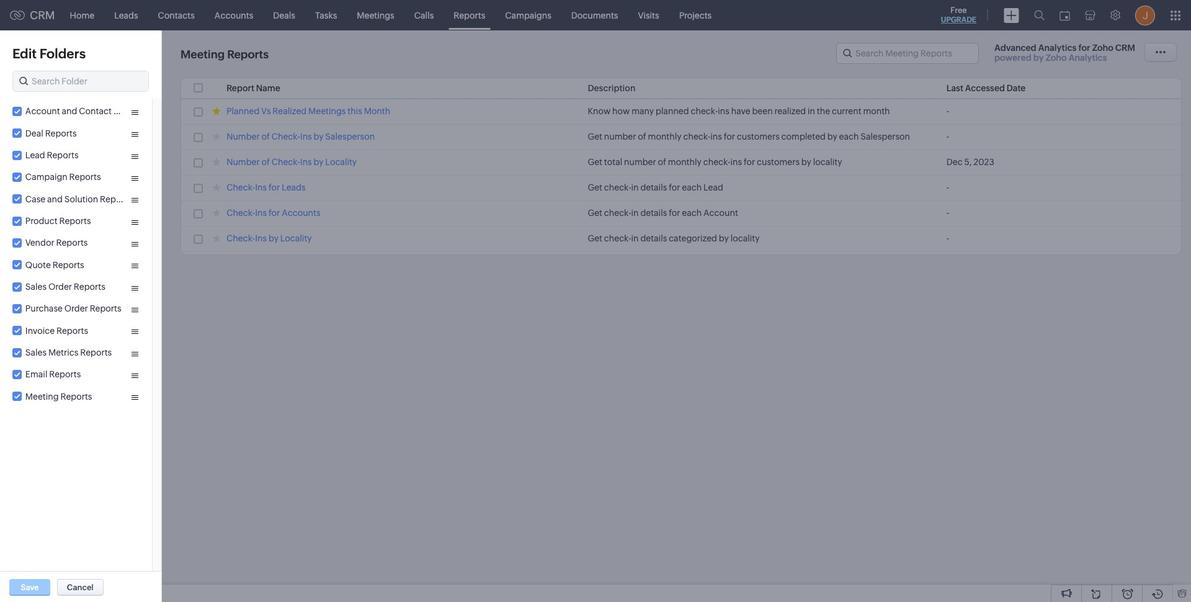 Task type: describe. For each thing, give the bounding box(es) containing it.
deals link
[[263, 0, 305, 30]]

the
[[817, 106, 831, 116]]

know
[[588, 106, 611, 116]]

0 vertical spatial locality
[[814, 157, 843, 167]]

1 vertical spatial meeting
[[25, 392, 59, 401]]

get number of monthly check-ins for customers completed by each salesperson
[[588, 132, 911, 142]]

Search Folder text field
[[13, 71, 148, 91]]

reports up lead reports
[[45, 128, 77, 138]]

0 vertical spatial each
[[840, 132, 859, 142]]

email
[[25, 370, 47, 380]]

get for get check-in details for each account
[[588, 208, 603, 218]]

powered
[[995, 53, 1032, 63]]

last
[[947, 83, 964, 93]]

get for get total number of monthly check-ins for customers by locality
[[588, 157, 603, 167]]

reports link
[[444, 0, 496, 30]]

product
[[25, 216, 58, 226]]

2 salesperson from the left
[[861, 132, 911, 142]]

and for account
[[62, 106, 77, 116]]

vendor
[[25, 238, 54, 248]]

campaign
[[25, 172, 68, 182]]

projects
[[679, 10, 712, 20]]

0 horizontal spatial crm
[[30, 9, 55, 22]]

0 vertical spatial monthly
[[648, 132, 682, 142]]

in for get check-in details for each lead
[[632, 182, 639, 192]]

number of check-ins by locality link
[[227, 157, 357, 169]]

been
[[753, 106, 773, 116]]

campaigns
[[505, 10, 552, 20]]

0 vertical spatial customers
[[737, 132, 780, 142]]

details for locality
[[641, 233, 667, 243]]

month
[[364, 106, 391, 116]]

check-ins for accounts
[[227, 208, 321, 218]]

- for get check-in details categorized by locality
[[947, 233, 950, 243]]

- for get check-in details for each lead
[[947, 182, 950, 192]]

for inside check-ins for accounts link
[[269, 208, 280, 218]]

accessed
[[966, 83, 1006, 93]]

- for know how many planned check-ins have been realized in the current month
[[947, 106, 950, 116]]

leads link
[[104, 0, 148, 30]]

by down completed
[[802, 157, 812, 167]]

planned vs realized meetings this month link
[[227, 106, 391, 118]]

for inside check-ins for leads link
[[269, 182, 280, 192]]

by inside number of check-ins by salesperson link
[[314, 132, 324, 142]]

ins inside number of check-ins by locality link
[[300, 157, 312, 167]]

in left the
[[808, 106, 816, 116]]

purchase order reports
[[25, 304, 121, 314]]

tasks link
[[305, 0, 347, 30]]

projects link
[[670, 0, 722, 30]]

tasks
[[315, 10, 337, 20]]

crm link
[[10, 9, 55, 22]]

sales for sales order reports
[[25, 282, 47, 292]]

visits link
[[628, 0, 670, 30]]

each for lead
[[682, 182, 702, 192]]

folders
[[40, 46, 86, 61]]

last accessed date
[[947, 83, 1026, 93]]

advanced
[[995, 43, 1037, 53]]

reports up purchase order reports
[[74, 282, 105, 292]]

vendor reports
[[25, 238, 88, 248]]

planned
[[656, 106, 689, 116]]

check- for locality
[[227, 233, 255, 243]]

contacts
[[158, 10, 195, 20]]

ins for have
[[718, 106, 730, 116]]

0 horizontal spatial account
[[25, 106, 60, 116]]

cancel button
[[57, 579, 104, 596]]

1 vertical spatial customers
[[757, 157, 800, 167]]

check-ins by locality link
[[227, 233, 312, 245]]

calls link
[[405, 0, 444, 30]]

sales for sales metrics reports
[[25, 348, 47, 358]]

check- for leads
[[227, 182, 255, 192]]

accounts link
[[205, 0, 263, 30]]

cancel
[[67, 583, 94, 592]]

edit
[[12, 46, 37, 61]]

5,
[[965, 157, 972, 167]]

realized
[[273, 106, 307, 116]]

quote
[[25, 260, 51, 270]]

1 horizontal spatial meeting
[[181, 48, 225, 61]]

report
[[227, 83, 254, 93]]

of up check-ins for leads at the top left
[[262, 157, 270, 167]]

lead reports
[[25, 150, 79, 160]]

total
[[604, 157, 623, 167]]

report name
[[227, 83, 280, 93]]

reports down purchase order reports
[[57, 326, 88, 336]]

reports down metrics
[[49, 370, 81, 380]]

sales order reports
[[25, 282, 105, 292]]

calls
[[414, 10, 434, 20]]

of down the many
[[638, 132, 647, 142]]

account and contact reports
[[25, 106, 145, 116]]

visits
[[638, 10, 660, 20]]

check- right planned
[[691, 106, 718, 116]]

documents
[[572, 10, 619, 20]]

advanced analytics for zoho crm powered by zoho analytics
[[995, 43, 1136, 63]]

check- for accounts
[[227, 208, 255, 218]]

date
[[1007, 83, 1026, 93]]

deal reports
[[25, 128, 77, 138]]

current
[[832, 106, 862, 116]]

have
[[732, 106, 751, 116]]

check-ins for accounts link
[[227, 208, 321, 220]]

- for get check-in details for each account
[[947, 208, 950, 218]]

check-ins for leads link
[[227, 182, 306, 194]]

dec
[[947, 157, 963, 167]]

this
[[348, 106, 362, 116]]

deal
[[25, 128, 43, 138]]

home
[[70, 10, 94, 20]]

get for get number of monthly check-ins for customers completed by each salesperson
[[588, 132, 603, 142]]

ins for for
[[711, 132, 722, 142]]

quote reports
[[25, 260, 84, 270]]

number for number of check-ins by salesperson
[[227, 132, 260, 142]]

reports down sales order reports
[[90, 304, 121, 314]]

check- down get check-in details for each lead at the top of page
[[604, 208, 632, 218]]

reports up the campaign reports
[[47, 150, 79, 160]]



Task type: vqa. For each thing, say whether or not it's contained in the screenshot.
Account's And
yes



Task type: locate. For each thing, give the bounding box(es) containing it.
leads down number of check-ins by locality link at the top of page
[[282, 182, 306, 192]]

each
[[840, 132, 859, 142], [682, 182, 702, 192], [682, 208, 702, 218]]

get check-in details categorized by locality
[[588, 233, 760, 243]]

check-ins by locality
[[227, 233, 312, 243]]

customers down completed
[[757, 157, 800, 167]]

purchase
[[25, 304, 63, 314]]

2 number from the top
[[227, 157, 260, 167]]

ins down check-ins for leads link
[[255, 208, 267, 218]]

case
[[25, 194, 45, 204]]

number of check-ins by salesperson link
[[227, 132, 375, 143]]

by down planned vs realized meetings this month link
[[314, 132, 324, 142]]

1 horizontal spatial meeting reports
[[181, 48, 269, 61]]

details for lead
[[641, 182, 667, 192]]

upgrade
[[942, 16, 977, 24]]

in
[[808, 106, 816, 116], [632, 182, 639, 192], [632, 208, 639, 218], [632, 233, 639, 243]]

1 horizontal spatial accounts
[[282, 208, 321, 218]]

0 horizontal spatial accounts
[[215, 10, 253, 20]]

salesperson
[[325, 132, 375, 142], [861, 132, 911, 142]]

by down number of check-ins by salesperson link
[[314, 157, 324, 167]]

ins inside number of check-ins by salesperson link
[[300, 132, 312, 142]]

ins inside check-ins for leads link
[[255, 182, 267, 192]]

email reports
[[25, 370, 81, 380]]

each down 'get total number of monthly check-ins for customers by locality'
[[682, 182, 702, 192]]

crm
[[30, 9, 55, 22], [1116, 43, 1136, 53]]

details down get check-in details for each lead at the top of page
[[641, 208, 667, 218]]

check- inside number of check-ins by locality link
[[272, 157, 300, 167]]

sales up email
[[25, 348, 47, 358]]

ins down check-ins for accounts link
[[255, 233, 267, 243]]

by inside number of check-ins by locality link
[[314, 157, 324, 167]]

analytics
[[1039, 43, 1077, 53], [1069, 53, 1108, 63]]

order down the quote reports
[[48, 282, 72, 292]]

reports right calls link
[[454, 10, 486, 20]]

meeting down email
[[25, 392, 59, 401]]

reports down product reports
[[56, 238, 88, 248]]

1 vertical spatial monthly
[[668, 157, 702, 167]]

month
[[864, 106, 890, 116]]

1 horizontal spatial zoho
[[1093, 43, 1114, 53]]

planned
[[227, 106, 260, 116]]

categorized
[[669, 233, 718, 243]]

meetings link
[[347, 0, 405, 30]]

get for get check-in details for each lead
[[588, 182, 603, 192]]

1 vertical spatial lead
[[704, 182, 724, 192]]

1 vertical spatial ins
[[711, 132, 722, 142]]

1 vertical spatial number
[[227, 157, 260, 167]]

in up get check-in details for each account
[[632, 182, 639, 192]]

solution
[[64, 194, 98, 204]]

salesperson down 'this'
[[325, 132, 375, 142]]

1 horizontal spatial salesperson
[[861, 132, 911, 142]]

1 vertical spatial order
[[64, 304, 88, 314]]

1 vertical spatial crm
[[1116, 43, 1136, 53]]

locality down number of check-ins by salesperson link
[[325, 157, 357, 167]]

locality down check-ins for accounts link
[[280, 233, 312, 243]]

1 get from the top
[[588, 132, 603, 142]]

vs
[[261, 106, 271, 116]]

accounts left the deals
[[215, 10, 253, 20]]

reports
[[454, 10, 486, 20], [227, 48, 269, 61], [113, 106, 145, 116], [45, 128, 77, 138], [47, 150, 79, 160], [69, 172, 101, 182], [100, 194, 132, 204], [59, 216, 91, 226], [56, 238, 88, 248], [53, 260, 84, 270], [74, 282, 105, 292], [90, 304, 121, 314], [57, 326, 88, 336], [80, 348, 112, 358], [49, 370, 81, 380], [61, 392, 92, 401]]

0 horizontal spatial lead
[[25, 150, 45, 160]]

0 horizontal spatial meeting
[[25, 392, 59, 401]]

5 get from the top
[[588, 233, 603, 243]]

1 details from the top
[[641, 182, 667, 192]]

contact
[[79, 106, 112, 116]]

- for get number of monthly check-ins for customers completed by each salesperson
[[947, 132, 950, 142]]

salesperson down month on the right top
[[861, 132, 911, 142]]

1 sales from the top
[[25, 282, 47, 292]]

check- down number of check-ins by salesperson link
[[272, 157, 300, 167]]

get for get check-in details categorized by locality
[[588, 233, 603, 243]]

1 horizontal spatial lead
[[704, 182, 724, 192]]

check- down check-ins for leads link
[[227, 208, 255, 218]]

3 - from the top
[[947, 182, 950, 192]]

1 vertical spatial locality
[[731, 233, 760, 243]]

1 salesperson from the left
[[325, 132, 375, 142]]

2 sales from the top
[[25, 348, 47, 358]]

meetings
[[357, 10, 395, 20], [309, 106, 346, 116]]

how
[[613, 106, 630, 116]]

product reports
[[25, 216, 91, 226]]

2 details from the top
[[641, 208, 667, 218]]

check- down check-ins for accounts link
[[227, 233, 255, 243]]

details up get check-in details for each account
[[641, 182, 667, 192]]

completed
[[782, 132, 826, 142]]

planned vs realized meetings this month
[[227, 106, 391, 116]]

0 vertical spatial accounts
[[215, 10, 253, 20]]

number down planned
[[227, 132, 260, 142]]

check- up check-ins for accounts
[[227, 182, 255, 192]]

accounts up check-ins by locality
[[282, 208, 321, 218]]

of up get check-in details for each lead at the top of page
[[658, 157, 667, 167]]

1 vertical spatial meeting reports
[[25, 392, 92, 401]]

invoice reports
[[25, 326, 88, 336]]

ins for locality
[[255, 233, 267, 243]]

case and solution reports
[[25, 194, 132, 204]]

metrics
[[48, 348, 78, 358]]

lead down 'get total number of monthly check-ins for customers by locality'
[[704, 182, 724, 192]]

details for account
[[641, 208, 667, 218]]

for
[[1079, 43, 1091, 53], [724, 132, 736, 142], [744, 157, 756, 167], [269, 182, 280, 192], [669, 182, 681, 192], [269, 208, 280, 218], [669, 208, 681, 218]]

and right "case"
[[47, 194, 63, 204]]

lead down deal
[[25, 150, 45, 160]]

ins inside check-ins by locality link
[[255, 233, 267, 243]]

ins down number of check-ins by salesperson link
[[300, 157, 312, 167]]

realized
[[775, 106, 806, 116]]

1 vertical spatial meetings
[[309, 106, 346, 116]]

in for get check-in details categorized by locality
[[632, 233, 639, 243]]

by down the
[[828, 132, 838, 142]]

by right powered
[[1034, 53, 1044, 63]]

reports down email reports
[[61, 392, 92, 401]]

order down sales order reports
[[64, 304, 88, 314]]

customers
[[737, 132, 780, 142], [757, 157, 800, 167]]

0 vertical spatial meeting reports
[[181, 48, 269, 61]]

ins up 'get total number of monthly check-ins for customers by locality'
[[711, 132, 722, 142]]

4 - from the top
[[947, 208, 950, 218]]

of
[[262, 132, 270, 142], [638, 132, 647, 142], [262, 157, 270, 167], [658, 157, 667, 167]]

check- up 'get total number of monthly check-ins for customers by locality'
[[684, 132, 711, 142]]

name
[[256, 83, 280, 93]]

by down check-ins for accounts link
[[269, 233, 279, 243]]

1 vertical spatial account
[[704, 208, 739, 218]]

5 - from the top
[[947, 233, 950, 243]]

check- down total
[[604, 182, 632, 192]]

in for get check-in details for each account
[[632, 208, 639, 218]]

check-
[[691, 106, 718, 116], [684, 132, 711, 142], [704, 157, 731, 167], [604, 182, 632, 192], [604, 208, 632, 218], [604, 233, 632, 243]]

0 vertical spatial number
[[227, 132, 260, 142]]

check- inside number of check-ins by salesperson link
[[272, 132, 300, 142]]

0 vertical spatial and
[[62, 106, 77, 116]]

0 vertical spatial account
[[25, 106, 60, 116]]

number of check-ins by salesperson
[[227, 132, 375, 142]]

many
[[632, 106, 654, 116]]

description
[[588, 83, 636, 93]]

in down get check-in details for each account
[[632, 233, 639, 243]]

ins inside check-ins for accounts link
[[255, 208, 267, 218]]

1 horizontal spatial locality
[[814, 157, 843, 167]]

reports right solution
[[100, 194, 132, 204]]

monthly down planned
[[648, 132, 682, 142]]

1 vertical spatial locality
[[280, 233, 312, 243]]

account up categorized
[[704, 208, 739, 218]]

locality inside check-ins by locality link
[[280, 233, 312, 243]]

customers down been
[[737, 132, 780, 142]]

check-ins for leads
[[227, 182, 306, 192]]

check- down realized
[[272, 132, 300, 142]]

check- inside check-ins for leads link
[[227, 182, 255, 192]]

number up check-ins for leads at the top left
[[227, 157, 260, 167]]

1 vertical spatial sales
[[25, 348, 47, 358]]

1 horizontal spatial meetings
[[357, 10, 395, 20]]

check- down get check-in details for each account
[[604, 233, 632, 243]]

0 horizontal spatial salesperson
[[325, 132, 375, 142]]

and for case
[[47, 194, 63, 204]]

monthly up get check-in details for each lead at the top of page
[[668, 157, 702, 167]]

check- inside check-ins by locality link
[[227, 233, 255, 243]]

by inside check-ins by locality link
[[269, 233, 279, 243]]

1 vertical spatial details
[[641, 208, 667, 218]]

0 horizontal spatial zoho
[[1046, 53, 1067, 63]]

campaign reports
[[25, 172, 101, 182]]

0 vertical spatial leads
[[114, 10, 138, 20]]

order for purchase
[[64, 304, 88, 314]]

order
[[48, 282, 72, 292], [64, 304, 88, 314]]

0 vertical spatial order
[[48, 282, 72, 292]]

1 horizontal spatial leads
[[282, 182, 306, 192]]

1 vertical spatial leads
[[282, 182, 306, 192]]

free upgrade
[[942, 6, 977, 24]]

each down "current"
[[840, 132, 859, 142]]

details down get check-in details for each account
[[641, 233, 667, 243]]

reports up sales order reports
[[53, 260, 84, 270]]

edit folders
[[12, 46, 86, 61]]

by
[[1034, 53, 1044, 63], [314, 132, 324, 142], [828, 132, 838, 142], [314, 157, 324, 167], [802, 157, 812, 167], [269, 233, 279, 243], [719, 233, 729, 243]]

meetings left the calls
[[357, 10, 395, 20]]

get check-in details for each lead
[[588, 182, 724, 192]]

2 - from the top
[[947, 132, 950, 142]]

2 get from the top
[[588, 157, 603, 167]]

0 vertical spatial lead
[[25, 150, 45, 160]]

dec 5, 2023
[[947, 157, 995, 167]]

1 vertical spatial number
[[624, 157, 657, 167]]

0 vertical spatial ins
[[718, 106, 730, 116]]

reports up solution
[[69, 172, 101, 182]]

invoice
[[25, 326, 55, 336]]

1 vertical spatial and
[[47, 194, 63, 204]]

in down get check-in details for each lead at the top of page
[[632, 208, 639, 218]]

documents link
[[562, 0, 628, 30]]

contacts link
[[148, 0, 205, 30]]

number right total
[[624, 157, 657, 167]]

sales metrics reports
[[25, 348, 112, 358]]

1 - from the top
[[947, 106, 950, 116]]

by inside "advanced analytics for zoho crm powered by zoho analytics"
[[1034, 53, 1044, 63]]

0 horizontal spatial meeting reports
[[25, 392, 92, 401]]

locality
[[325, 157, 357, 167], [280, 233, 312, 243]]

1 horizontal spatial locality
[[325, 157, 357, 167]]

number of check-ins by locality
[[227, 157, 357, 167]]

1 horizontal spatial crm
[[1116, 43, 1136, 53]]

0 vertical spatial sales
[[25, 282, 47, 292]]

details
[[641, 182, 667, 192], [641, 208, 667, 218], [641, 233, 667, 243]]

2 vertical spatial details
[[641, 233, 667, 243]]

locality down completed
[[814, 157, 843, 167]]

number
[[604, 132, 637, 142], [624, 157, 657, 167]]

2 vertical spatial ins
[[731, 157, 742, 167]]

for inside "advanced analytics for zoho crm powered by zoho analytics"
[[1079, 43, 1091, 53]]

each for account
[[682, 208, 702, 218]]

0 vertical spatial locality
[[325, 157, 357, 167]]

meeting reports up 'report'
[[181, 48, 269, 61]]

3 get from the top
[[588, 182, 603, 192]]

2 vertical spatial each
[[682, 208, 702, 218]]

deals
[[273, 10, 295, 20]]

check- down get number of monthly check-ins for customers completed by each salesperson
[[704, 157, 731, 167]]

get total number of monthly check-ins for customers by locality
[[588, 157, 843, 167]]

ins for accounts
[[255, 208, 267, 218]]

by right categorized
[[719, 233, 729, 243]]

2023
[[974, 157, 995, 167]]

leads
[[114, 10, 138, 20], [282, 182, 306, 192]]

reports right metrics
[[80, 348, 112, 358]]

ins
[[718, 106, 730, 116], [711, 132, 722, 142], [731, 157, 742, 167]]

meetings left 'this'
[[309, 106, 346, 116]]

reports right contact
[[113, 106, 145, 116]]

ins left have
[[718, 106, 730, 116]]

0 horizontal spatial leads
[[114, 10, 138, 20]]

sales
[[25, 282, 47, 292], [25, 348, 47, 358]]

check- inside check-ins for accounts link
[[227, 208, 255, 218]]

ins down get number of monthly check-ins for customers completed by each salesperson
[[731, 157, 742, 167]]

1 vertical spatial accounts
[[282, 208, 321, 218]]

0 vertical spatial number
[[604, 132, 637, 142]]

meeting reports down email reports
[[25, 392, 92, 401]]

reports down the case and solution reports at the top of the page
[[59, 216, 91, 226]]

4 get from the top
[[588, 208, 603, 218]]

-
[[947, 106, 950, 116], [947, 132, 950, 142], [947, 182, 950, 192], [947, 208, 950, 218], [947, 233, 950, 243]]

campaigns link
[[496, 0, 562, 30]]

1 vertical spatial each
[[682, 182, 702, 192]]

leads right home
[[114, 10, 138, 20]]

ins down planned vs realized meetings this month link
[[300, 132, 312, 142]]

0 vertical spatial meetings
[[357, 10, 395, 20]]

locality right categorized
[[731, 233, 760, 243]]

ins for leads
[[255, 182, 267, 192]]

1 number from the top
[[227, 132, 260, 142]]

sales down quote
[[25, 282, 47, 292]]

each up categorized
[[682, 208, 702, 218]]

locality inside number of check-ins by locality link
[[325, 157, 357, 167]]

reports up report name
[[227, 48, 269, 61]]

get check-in details for each account
[[588, 208, 739, 218]]

crm inside "advanced analytics for zoho crm powered by zoho analytics"
[[1116, 43, 1136, 53]]

order for sales
[[48, 282, 72, 292]]

0 horizontal spatial meetings
[[309, 106, 346, 116]]

number down how
[[604, 132, 637, 142]]

3 details from the top
[[641, 233, 667, 243]]

free
[[951, 6, 967, 15]]

Search Meeting Reports text field
[[837, 43, 979, 63]]

0 horizontal spatial locality
[[280, 233, 312, 243]]

and left contact
[[62, 106, 77, 116]]

0 horizontal spatial locality
[[731, 233, 760, 243]]

of down vs on the top
[[262, 132, 270, 142]]

1 horizontal spatial account
[[704, 208, 739, 218]]

account up deal
[[25, 106, 60, 116]]

0 vertical spatial crm
[[30, 9, 55, 22]]

meeting down contacts link
[[181, 48, 225, 61]]

ins up check-ins for accounts
[[255, 182, 267, 192]]

0 vertical spatial meeting
[[181, 48, 225, 61]]

0 vertical spatial details
[[641, 182, 667, 192]]

number for number of check-ins by locality
[[227, 157, 260, 167]]



